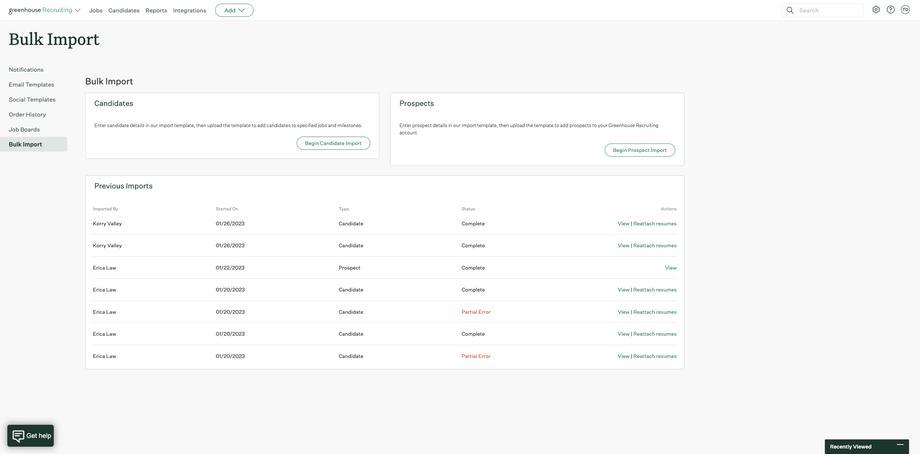 Task type: vqa. For each thing, say whether or not it's contained in the screenshot.


Task type: locate. For each thing, give the bounding box(es) containing it.
prospect
[[628, 147, 650, 153], [339, 265, 361, 271]]

template, for candidates
[[174, 123, 195, 129]]

5 complete from the top
[[462, 331, 485, 338]]

in
[[146, 123, 150, 129], [449, 123, 453, 129]]

1 horizontal spatial template,
[[478, 123, 498, 129]]

then
[[196, 123, 206, 129], [499, 123, 509, 129]]

by
[[113, 207, 118, 212]]

5 view | reattach resumes from the top
[[618, 331, 677, 338]]

4 01/20/2023 from the top
[[216, 353, 245, 360]]

0 vertical spatial korry valley
[[93, 221, 122, 227]]

templates
[[25, 81, 54, 88], [27, 96, 56, 103]]

5 reattach resumes link from the top
[[634, 331, 677, 338]]

korry
[[93, 221, 106, 227], [93, 243, 106, 249]]

0 vertical spatial partial
[[462, 309, 478, 315]]

job boards
[[9, 126, 40, 133]]

templates for email templates
[[25, 81, 54, 88]]

4 view | reattach resumes from the top
[[618, 309, 677, 315]]

details
[[130, 123, 145, 129], [433, 123, 448, 129]]

bulk import
[[9, 28, 100, 49], [85, 76, 133, 87], [9, 141, 42, 148]]

valley
[[107, 221, 122, 227], [107, 243, 122, 249]]

6 resumes from the top
[[657, 353, 677, 360]]

details for candidates
[[130, 123, 145, 129]]

1 vertical spatial begin
[[613, 147, 627, 153]]

0 horizontal spatial the
[[223, 123, 230, 129]]

2 in from the left
[[449, 123, 453, 129]]

4 resumes from the top
[[657, 309, 677, 315]]

candidates
[[109, 7, 140, 14], [94, 99, 133, 108]]

1 vertical spatial korry
[[93, 243, 106, 249]]

1 vertical spatial prospect
[[339, 265, 361, 271]]

to left specified
[[292, 123, 296, 129]]

2 vertical spatial bulk
[[9, 141, 22, 148]]

0 vertical spatial prospect
[[628, 147, 650, 153]]

begin candidate import
[[305, 140, 362, 146]]

3 view | reattach resumes from the top
[[618, 287, 677, 293]]

korry valley for 6th reattach resumes link from the bottom of the page
[[93, 221, 122, 227]]

1 import from the left
[[159, 123, 173, 129]]

2 complete from the top
[[462, 243, 485, 249]]

1 horizontal spatial details
[[433, 123, 448, 129]]

resumes for 6th reattach resumes link from the top
[[657, 353, 677, 360]]

to left prospects
[[555, 123, 559, 129]]

erica for 6th reattach resumes link from the top
[[93, 353, 105, 360]]

1 vertical spatial candidates
[[94, 99, 133, 108]]

notifications
[[9, 66, 44, 73]]

0 horizontal spatial prospect
[[339, 265, 361, 271]]

begin for candidates
[[305, 140, 319, 146]]

social
[[9, 96, 25, 103]]

2 resumes from the top
[[657, 243, 677, 249]]

begin down specified
[[305, 140, 319, 146]]

1 vertical spatial 01/26/2023
[[216, 243, 245, 249]]

1 vertical spatial partial
[[462, 353, 478, 360]]

4 erica from the top
[[93, 331, 105, 338]]

2 reattach from the top
[[634, 243, 655, 249]]

0 horizontal spatial details
[[130, 123, 145, 129]]

1 partial from the top
[[462, 309, 478, 315]]

0 horizontal spatial add
[[257, 123, 266, 129]]

2 to from the left
[[292, 123, 296, 129]]

then for prospects
[[499, 123, 509, 129]]

|
[[631, 221, 633, 227], [631, 243, 633, 249], [631, 287, 633, 293], [631, 309, 633, 315], [631, 331, 633, 338], [631, 353, 633, 360]]

0 horizontal spatial enter
[[94, 123, 106, 129]]

job boards link
[[9, 125, 64, 134]]

partial error
[[462, 309, 491, 315], [462, 353, 491, 360]]

1 01/26/2023 from the top
[[216, 221, 245, 227]]

the for candidates
[[223, 123, 230, 129]]

enter
[[94, 123, 106, 129], [400, 123, 412, 129]]

begin prospect import
[[613, 147, 667, 153]]

the
[[223, 123, 230, 129], [526, 123, 533, 129]]

1 the from the left
[[223, 123, 230, 129]]

0 vertical spatial bulk import
[[9, 28, 100, 49]]

to left candidates
[[252, 123, 256, 129]]

candidate for fifth reattach resumes link from the top of the page
[[339, 331, 364, 338]]

prospects
[[400, 99, 434, 108]]

notifications link
[[9, 65, 64, 74]]

the for prospects
[[526, 123, 533, 129]]

complete for fifth reattach resumes link from the bottom
[[462, 243, 485, 249]]

reattach
[[634, 221, 655, 227], [634, 243, 655, 249], [634, 287, 655, 293], [634, 309, 655, 315], [634, 331, 655, 338], [634, 353, 655, 360]]

order history
[[9, 111, 46, 118]]

2 then from the left
[[499, 123, 509, 129]]

import
[[47, 28, 100, 49], [106, 76, 133, 87], [346, 140, 362, 146], [23, 141, 42, 148], [651, 147, 667, 153]]

0 horizontal spatial in
[[146, 123, 150, 129]]

3 law from the top
[[106, 309, 116, 315]]

0 vertical spatial error
[[479, 309, 491, 315]]

import inside enter prospect details in our import template, then upload the template to add prospects to your greenhouse recruiting account.
[[462, 123, 476, 129]]

4 law from the top
[[106, 331, 116, 338]]

1 horizontal spatial begin
[[613, 147, 627, 153]]

jobs
[[89, 7, 103, 14]]

3 reattach resumes link from the top
[[634, 287, 677, 293]]

resumes for 6th reattach resumes link from the bottom of the page
[[657, 221, 677, 227]]

template inside enter prospect details in our import template, then upload the template to add prospects to your greenhouse recruiting account.
[[534, 123, 554, 129]]

5 erica from the top
[[93, 353, 105, 360]]

01/20/2023 for fifth reattach resumes link from the top of the page
[[216, 331, 245, 338]]

milestones.
[[338, 123, 363, 129]]

enter for prospects
[[400, 123, 412, 129]]

3 reattach from the top
[[634, 287, 655, 293]]

1 horizontal spatial then
[[499, 123, 509, 129]]

enter left candidate
[[94, 123, 106, 129]]

law for 6th reattach resumes link from the top
[[106, 353, 116, 360]]

5 resumes from the top
[[657, 331, 677, 338]]

details inside enter prospect details in our import template, then upload the template to add prospects to your greenhouse recruiting account.
[[433, 123, 448, 129]]

upload inside enter prospect details in our import template, then upload the template to add prospects to your greenhouse recruiting account.
[[510, 123, 525, 129]]

add
[[257, 123, 266, 129], [560, 123, 569, 129]]

recruiting
[[636, 123, 659, 129]]

add left prospects
[[560, 123, 569, 129]]

1 | from the top
[[631, 221, 633, 227]]

1 in from the left
[[146, 123, 150, 129]]

our inside enter prospect details in our import template, then upload the template to add prospects to your greenhouse recruiting account.
[[454, 123, 461, 129]]

1 vertical spatial valley
[[107, 243, 122, 249]]

imported
[[93, 207, 112, 212]]

reattach for 6th reattach resumes link from the top
[[634, 353, 655, 360]]

2 korry valley from the top
[[93, 243, 122, 249]]

0 vertical spatial templates
[[25, 81, 54, 88]]

details for prospects
[[433, 123, 448, 129]]

previous imports
[[94, 182, 153, 191]]

then inside enter prospect details in our import template, then upload the template to add prospects to your greenhouse recruiting account.
[[499, 123, 509, 129]]

complete for 6th reattach resumes link from the bottom of the page
[[462, 221, 485, 227]]

add inside enter prospect details in our import template, then upload the template to add prospects to your greenhouse recruiting account.
[[560, 123, 569, 129]]

template, inside enter prospect details in our import template, then upload the template to add prospects to your greenhouse recruiting account.
[[478, 123, 498, 129]]

1 template, from the left
[[174, 123, 195, 129]]

5 law from the top
[[106, 353, 116, 360]]

upload for candidates
[[207, 123, 222, 129]]

in inside enter prospect details in our import template, then upload the template to add prospects to your greenhouse recruiting account.
[[449, 123, 453, 129]]

then for candidates
[[196, 123, 206, 129]]

1 vertical spatial bulk
[[85, 76, 104, 87]]

2 template from the left
[[534, 123, 554, 129]]

prospect inside button
[[628, 147, 650, 153]]

1 vertical spatial korry valley
[[93, 243, 122, 249]]

greenhouse
[[609, 123, 635, 129]]

upload
[[207, 123, 222, 129], [510, 123, 525, 129]]

01/20/2023 for 6th reattach resumes link from the top
[[216, 353, 245, 360]]

0 horizontal spatial begin
[[305, 140, 319, 146]]

boards
[[20, 126, 40, 133]]

reports link
[[146, 7, 167, 14]]

upload for prospects
[[510, 123, 525, 129]]

enter inside enter prospect details in our import template, then upload the template to add prospects to your greenhouse recruiting account.
[[400, 123, 412, 129]]

01/26/2023
[[216, 221, 245, 227], [216, 243, 245, 249]]

erica
[[93, 265, 105, 271], [93, 287, 105, 293], [93, 309, 105, 315], [93, 331, 105, 338], [93, 353, 105, 360]]

3 01/20/2023 from the top
[[216, 331, 245, 338]]

2 enter from the left
[[400, 123, 412, 129]]

1 our from the left
[[151, 123, 158, 129]]

enter candidate details in our import template, then upload the template to add candidates to specified jobs and milestones.
[[94, 123, 363, 129]]

2 view | reattach resumes from the top
[[618, 243, 677, 249]]

your
[[598, 123, 608, 129]]

erica for third reattach resumes link from the bottom of the page
[[93, 309, 105, 315]]

2 add from the left
[[560, 123, 569, 129]]

to
[[252, 123, 256, 129], [292, 123, 296, 129], [555, 123, 559, 129], [593, 123, 597, 129]]

partial error for 6th reattach resumes link from the top
[[462, 353, 491, 360]]

6 reattach from the top
[[634, 353, 655, 360]]

2 import from the left
[[462, 123, 476, 129]]

0 vertical spatial partial error
[[462, 309, 491, 315]]

1 error from the top
[[479, 309, 491, 315]]

1 then from the left
[[196, 123, 206, 129]]

1 horizontal spatial enter
[[400, 123, 412, 129]]

1 complete from the top
[[462, 221, 485, 227]]

1 reattach from the top
[[634, 221, 655, 227]]

1 details from the left
[[130, 123, 145, 129]]

3 resumes from the top
[[657, 287, 677, 293]]

resumes for fourth reattach resumes link from the bottom of the page
[[657, 287, 677, 293]]

in for candidates
[[146, 123, 150, 129]]

our
[[151, 123, 158, 129], [454, 123, 461, 129]]

0 horizontal spatial import
[[159, 123, 173, 129]]

1 horizontal spatial template
[[534, 123, 554, 129]]

jobs link
[[89, 7, 103, 14]]

1 horizontal spatial in
[[449, 123, 453, 129]]

2 korry from the top
[[93, 243, 106, 249]]

2 upload from the left
[[510, 123, 525, 129]]

resumes
[[657, 221, 677, 227], [657, 243, 677, 249], [657, 287, 677, 293], [657, 309, 677, 315], [657, 331, 677, 338], [657, 353, 677, 360]]

2 details from the left
[[433, 123, 448, 129]]

1 upload from the left
[[207, 123, 222, 129]]

2 template, from the left
[[478, 123, 498, 129]]

templates inside "link"
[[25, 81, 54, 88]]

0 horizontal spatial template,
[[174, 123, 195, 129]]

begin prospect import button
[[605, 144, 676, 157]]

2 erica from the top
[[93, 287, 105, 293]]

template,
[[174, 123, 195, 129], [478, 123, 498, 129]]

our right candidate
[[151, 123, 158, 129]]

candidate for fifth reattach resumes link from the bottom
[[339, 243, 364, 249]]

complete
[[462, 221, 485, 227], [462, 243, 485, 249], [462, 265, 485, 271], [462, 287, 485, 293], [462, 331, 485, 338]]

integrations
[[173, 7, 206, 14]]

enter prospect details in our import template, then upload the template to add prospects to your greenhouse recruiting account.
[[400, 123, 659, 136]]

in right candidate
[[146, 123, 150, 129]]

0 horizontal spatial our
[[151, 123, 158, 129]]

candidate for third reattach resumes link from the bottom of the page
[[339, 309, 364, 315]]

our for candidates
[[151, 123, 158, 129]]

3 erica from the top
[[93, 309, 105, 315]]

partial
[[462, 309, 478, 315], [462, 353, 478, 360]]

greenhouse recruiting image
[[9, 6, 75, 15]]

1 horizontal spatial import
[[462, 123, 476, 129]]

resumes for third reattach resumes link from the bottom of the page
[[657, 309, 677, 315]]

0 horizontal spatial upload
[[207, 123, 222, 129]]

template
[[231, 123, 251, 129], [534, 123, 554, 129]]

import
[[159, 123, 173, 129], [462, 123, 476, 129]]

begin
[[305, 140, 319, 146], [613, 147, 627, 153]]

view link
[[618, 221, 630, 227], [618, 243, 630, 249], [665, 265, 677, 271], [618, 287, 630, 293], [618, 309, 630, 315], [618, 331, 630, 338], [618, 353, 630, 360]]

candidate for fourth reattach resumes link from the bottom of the page
[[339, 287, 364, 293]]

add for prospects
[[560, 123, 569, 129]]

add
[[224, 7, 236, 14]]

templates up the order history link
[[27, 96, 56, 103]]

1 enter from the left
[[94, 123, 106, 129]]

2 partial error from the top
[[462, 353, 491, 360]]

01/26/2023 up 01/22/2023
[[216, 243, 245, 249]]

erica for fourth reattach resumes link from the bottom of the page
[[93, 287, 105, 293]]

law
[[106, 265, 116, 271], [106, 287, 116, 293], [106, 309, 116, 315], [106, 331, 116, 338], [106, 353, 116, 360]]

1 template from the left
[[231, 123, 251, 129]]

our right prospect
[[454, 123, 461, 129]]

4 reattach from the top
[[634, 309, 655, 315]]

1 korry from the top
[[93, 221, 106, 227]]

0 horizontal spatial template
[[231, 123, 251, 129]]

enter up the account.
[[400, 123, 412, 129]]

1 add from the left
[[257, 123, 266, 129]]

in right prospect
[[449, 123, 453, 129]]

bulk
[[9, 28, 44, 49], [85, 76, 104, 87], [9, 141, 22, 148]]

1 horizontal spatial prospect
[[628, 147, 650, 153]]

1 vertical spatial partial error
[[462, 353, 491, 360]]

1 01/20/2023 from the top
[[216, 287, 245, 293]]

1 horizontal spatial our
[[454, 123, 461, 129]]

1 law from the top
[[106, 265, 116, 271]]

the inside enter prospect details in our import template, then upload the template to add prospects to your greenhouse recruiting account.
[[526, 123, 533, 129]]

prospect
[[413, 123, 432, 129]]

erica for fifth reattach resumes link from the top of the page
[[93, 331, 105, 338]]

0 vertical spatial candidates
[[109, 7, 140, 14]]

5 reattach from the top
[[634, 331, 655, 338]]

4 reattach resumes link from the top
[[634, 309, 677, 315]]

0 vertical spatial valley
[[107, 221, 122, 227]]

1 horizontal spatial add
[[560, 123, 569, 129]]

2 01/26/2023 from the top
[[216, 243, 245, 249]]

error
[[479, 309, 491, 315], [479, 353, 491, 360]]

started
[[216, 207, 231, 212]]

candidates right jobs "link"
[[109, 7, 140, 14]]

01/26/2023 down started on at left top
[[216, 221, 245, 227]]

details right candidate
[[130, 123, 145, 129]]

add left candidates
[[257, 123, 266, 129]]

1 vertical spatial templates
[[27, 96, 56, 103]]

1 partial error from the top
[[462, 309, 491, 315]]

candidate
[[320, 140, 345, 146], [339, 221, 364, 227], [339, 243, 364, 249], [339, 287, 364, 293], [339, 309, 364, 315], [339, 331, 364, 338], [339, 353, 364, 360]]

begin down greenhouse
[[613, 147, 627, 153]]

candidate
[[107, 123, 129, 129]]

job
[[9, 126, 19, 133]]

imports
[[126, 182, 153, 191]]

actions
[[661, 207, 677, 212]]

5 | from the top
[[631, 331, 633, 338]]

1 horizontal spatial the
[[526, 123, 533, 129]]

reattach for third reattach resumes link from the bottom of the page
[[634, 309, 655, 315]]

4 complete from the top
[[462, 287, 485, 293]]

erica law
[[93, 265, 116, 271], [93, 287, 116, 293], [93, 309, 116, 315], [93, 331, 116, 338], [93, 353, 116, 360]]

0 vertical spatial begin
[[305, 140, 319, 146]]

1 korry valley from the top
[[93, 221, 122, 227]]

1 horizontal spatial upload
[[510, 123, 525, 129]]

2 reattach resumes link from the top
[[634, 243, 677, 249]]

1 vertical spatial error
[[479, 353, 491, 360]]

begin candidate import button
[[297, 137, 370, 150]]

2 01/20/2023 from the top
[[216, 309, 245, 315]]

to left your
[[593, 123, 597, 129]]

2 law from the top
[[106, 287, 116, 293]]

complete for fourth reattach resumes link from the bottom of the page
[[462, 287, 485, 293]]

0 horizontal spatial then
[[196, 123, 206, 129]]

korry for 6th reattach resumes link from the bottom of the page
[[93, 221, 106, 227]]

candidates up candidate
[[94, 99, 133, 108]]

2 partial from the top
[[462, 353, 478, 360]]

import for prospects
[[462, 123, 476, 129]]

3 | from the top
[[631, 287, 633, 293]]

0 vertical spatial bulk
[[9, 28, 44, 49]]

1 resumes from the top
[[657, 221, 677, 227]]

reattach for fourth reattach resumes link from the bottom of the page
[[634, 287, 655, 293]]

type
[[339, 207, 349, 212]]

2 the from the left
[[526, 123, 533, 129]]

korry valley
[[93, 221, 122, 227], [93, 243, 122, 249]]

details right prospect
[[433, 123, 448, 129]]

reattach resumes link
[[634, 221, 677, 227], [634, 243, 677, 249], [634, 287, 677, 293], [634, 309, 677, 315], [634, 331, 677, 338], [634, 353, 677, 360]]

2 valley from the top
[[107, 243, 122, 249]]

resumes for fifth reattach resumes link from the bottom
[[657, 243, 677, 249]]

templates up social templates link
[[25, 81, 54, 88]]

0 vertical spatial 01/26/2023
[[216, 221, 245, 227]]

6 reattach resumes link from the top
[[634, 353, 677, 360]]

template, for prospects
[[478, 123, 498, 129]]

0 vertical spatial korry
[[93, 221, 106, 227]]

view | reattach resumes
[[618, 221, 677, 227], [618, 243, 677, 249], [618, 287, 677, 293], [618, 309, 677, 315], [618, 331, 677, 338], [618, 353, 677, 360]]

law for fifth reattach resumes link from the top of the page
[[106, 331, 116, 338]]

6 view | reattach resumes from the top
[[618, 353, 677, 360]]

order history link
[[9, 110, 64, 119]]

2 our from the left
[[454, 123, 461, 129]]

6 | from the top
[[631, 353, 633, 360]]



Task type: describe. For each thing, give the bounding box(es) containing it.
candidate inside the "begin candidate import" button
[[320, 140, 345, 146]]

01/20/2023 for fourth reattach resumes link from the bottom of the page
[[216, 287, 245, 293]]

1 valley from the top
[[107, 221, 122, 227]]

in for prospects
[[449, 123, 453, 129]]

1 to from the left
[[252, 123, 256, 129]]

previous
[[94, 182, 124, 191]]

candidates
[[267, 123, 291, 129]]

imported by
[[93, 207, 118, 212]]

reattach for 6th reattach resumes link from the bottom of the page
[[634, 221, 655, 227]]

td button
[[900, 4, 912, 15]]

social templates link
[[9, 95, 64, 104]]

reattach for fifth reattach resumes link from the top of the page
[[634, 331, 655, 338]]

import for candidates
[[159, 123, 173, 129]]

started on
[[216, 207, 238, 212]]

add for candidates
[[257, 123, 266, 129]]

01/22/2023
[[216, 265, 245, 271]]

bulk import link
[[9, 140, 64, 149]]

recently
[[831, 444, 852, 451]]

configure image
[[872, 5, 881, 14]]

4 to from the left
[[593, 123, 597, 129]]

templates for social templates
[[27, 96, 56, 103]]

status
[[462, 207, 475, 212]]

korry valley for fifth reattach resumes link from the bottom
[[93, 243, 122, 249]]

1 erica law from the top
[[93, 265, 116, 271]]

prospects
[[570, 123, 592, 129]]

template for candidates
[[231, 123, 251, 129]]

partial for 6th reattach resumes link from the top
[[462, 353, 478, 360]]

viewed
[[854, 444, 872, 451]]

history
[[26, 111, 46, 118]]

and
[[328, 123, 336, 129]]

social templates
[[9, 96, 56, 103]]

specified
[[297, 123, 317, 129]]

law for fourth reattach resumes link from the bottom of the page
[[106, 287, 116, 293]]

order
[[9, 111, 25, 118]]

begin for prospects
[[613, 147, 627, 153]]

our for prospects
[[454, 123, 461, 129]]

partial error for third reattach resumes link from the bottom of the page
[[462, 309, 491, 315]]

candidate for 6th reattach resumes link from the bottom of the page
[[339, 221, 364, 227]]

reattach for fifth reattach resumes link from the bottom
[[634, 243, 655, 249]]

add button
[[215, 4, 254, 17]]

jobs
[[318, 123, 327, 129]]

1 vertical spatial bulk import
[[85, 76, 133, 87]]

2 error from the top
[[479, 353, 491, 360]]

integrations link
[[173, 7, 206, 14]]

2 erica law from the top
[[93, 287, 116, 293]]

01/20/2023 for third reattach resumes link from the bottom of the page
[[216, 309, 245, 315]]

partial for third reattach resumes link from the bottom of the page
[[462, 309, 478, 315]]

recently viewed
[[831, 444, 872, 451]]

td button
[[902, 5, 910, 14]]

account.
[[400, 130, 419, 136]]

korry for fifth reattach resumes link from the bottom
[[93, 243, 106, 249]]

td
[[903, 7, 909, 12]]

candidates link
[[109, 7, 140, 14]]

email templates link
[[9, 80, 64, 89]]

3 complete from the top
[[462, 265, 485, 271]]

on
[[232, 207, 238, 212]]

email
[[9, 81, 24, 88]]

4 erica law from the top
[[93, 331, 116, 338]]

template for prospects
[[534, 123, 554, 129]]

5 erica law from the top
[[93, 353, 116, 360]]

candidate for 6th reattach resumes link from the top
[[339, 353, 364, 360]]

3 erica law from the top
[[93, 309, 116, 315]]

2 vertical spatial bulk import
[[9, 141, 42, 148]]

4 | from the top
[[631, 309, 633, 315]]

1 reattach resumes link from the top
[[634, 221, 677, 227]]

1 view | reattach resumes from the top
[[618, 221, 677, 227]]

3 to from the left
[[555, 123, 559, 129]]

complete for fifth reattach resumes link from the top of the page
[[462, 331, 485, 338]]

Search text field
[[798, 5, 857, 16]]

2 | from the top
[[631, 243, 633, 249]]

email templates
[[9, 81, 54, 88]]

reports
[[146, 7, 167, 14]]

enter for candidates
[[94, 123, 106, 129]]

law for third reattach resumes link from the bottom of the page
[[106, 309, 116, 315]]

resumes for fifth reattach resumes link from the top of the page
[[657, 331, 677, 338]]

1 erica from the top
[[93, 265, 105, 271]]



